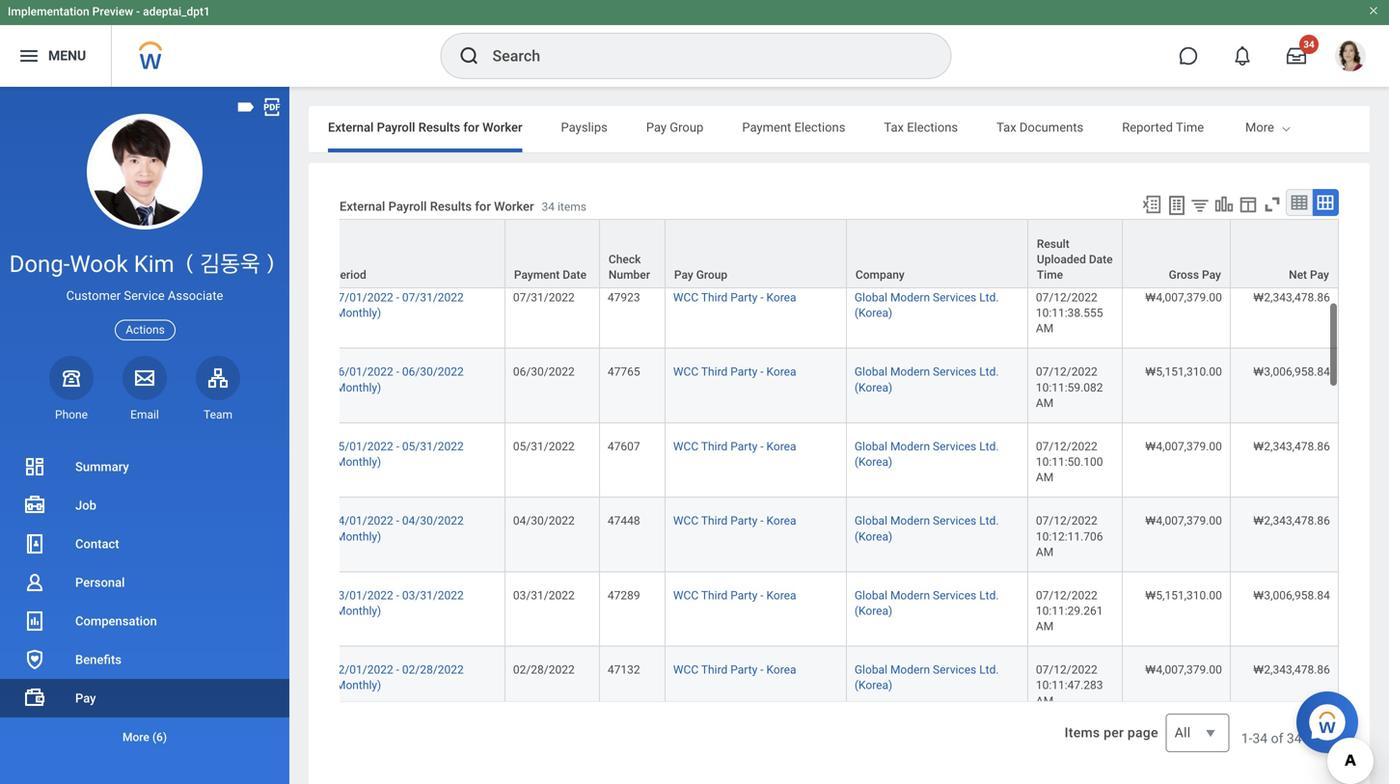 Task type: vqa. For each thing, say whether or not it's contained in the screenshot.
Team Highlights list
no



Task type: describe. For each thing, give the bounding box(es) containing it.
third for 47923
[[701, 291, 728, 304]]

wcc third party - korea link for 47448
[[673, 510, 796, 528]]

global modern services ltd. (korea) link for 07/12/2022 10:11:47.283 am
[[855, 659, 999, 692]]

compensation image
[[23, 610, 46, 633]]

1 services from the top
[[933, 216, 976, 230]]

07/12/2022 10:11:59.082 am
[[1036, 365, 1106, 410]]

pay image
[[23, 687, 46, 710]]

actions button
[[115, 320, 175, 340]]

07/01/2022 - 07/31/2022 (monthly) link
[[332, 287, 464, 320]]

wcc third party - korea for 46132
[[673, 216, 796, 230]]

services for 07/12/2022 10:11:47.283 am
[[933, 663, 976, 677]]

table image
[[1290, 193, 1309, 212]]

email
[[130, 408, 159, 421]]

payment elections
[[742, 120, 845, 135]]

more for more
[[1245, 120, 1274, 135]]

job link
[[0, 486, 289, 525]]

2 06/30/2022 from the left
[[513, 365, 575, 379]]

adeptai_dpt1
[[143, 5, 210, 18]]

party for 47607
[[730, 440, 757, 453]]

03/01/2022 - 03/31/2022 (monthly) link
[[332, 585, 464, 618]]

email button
[[123, 356, 167, 422]]

10:11:47.283
[[1036, 679, 1103, 692]]

1-34 of 34 items
[[1241, 731, 1339, 747]]

compensation
[[75, 614, 157, 628]]

07/12/2022 10:11:38.555 am
[[1036, 291, 1106, 335]]

date inside popup button
[[563, 268, 587, 282]]

per
[[1104, 725, 1124, 741]]

net pay
[[1289, 268, 1329, 282]]

menu banner
[[0, 0, 1389, 87]]

1-34 of 34 items status
[[1241, 729, 1339, 749]]

10:11:59.082
[[1036, 381, 1103, 394]]

payment date
[[514, 268, 587, 282]]

more (6) button
[[0, 726, 289, 749]]

- inside 03/01/2022 - 03/31/2022 (monthly)
[[396, 589, 399, 602]]

02/28/2022 inside 02/01/2022 - 02/28/2022 (monthly)
[[402, 663, 464, 677]]

(korea) for 07/12/2022 10:12:11.706 am
[[855, 530, 892, 543]]

pay group inside tab list
[[646, 120, 704, 135]]

am for 07/12/2022 10:11:29.261 am
[[1036, 620, 1054, 633]]

wcc for 47448
[[673, 514, 699, 528]]

34 inside external payroll results for worker 34 items
[[542, 200, 555, 214]]

menu button
[[0, 25, 111, 87]]

notifications large image
[[1233, 46, 1252, 66]]

(korea) for 07/12/2022 10:11:47.283 am
[[855, 679, 892, 692]]

expand table image
[[1316, 193, 1335, 212]]

number
[[609, 268, 650, 282]]

global modern services ltd. (korea) link for 07/12/2022 10:11:29.261 am
[[855, 585, 999, 618]]

service
[[124, 289, 165, 303]]

dong-wook kim （김동욱）
[[9, 250, 280, 278]]

group inside "popup button"
[[696, 268, 727, 282]]

2 08/31/2022 from the left
[[513, 216, 575, 230]]

party for 47923
[[730, 291, 757, 304]]

job image
[[23, 494, 46, 517]]

check number button
[[600, 220, 665, 288]]

net
[[1289, 268, 1307, 282]]

of
[[1271, 731, 1283, 747]]

pay inside popup button
[[1310, 268, 1329, 282]]

(monthly) for 08/01/2022 - 08/31/2022 (monthly)
[[332, 232, 381, 245]]

pay inside 'popup button'
[[1202, 268, 1221, 282]]

team link
[[196, 356, 240, 422]]

period
[[333, 268, 366, 282]]

tag image
[[235, 96, 257, 118]]

summary image
[[23, 455, 46, 478]]

05/01/2022 - 05/31/2022 (monthly)
[[332, 440, 464, 469]]

phone dong-wook kim （김동욱） element
[[49, 407, 94, 422]]

tab list containing external payroll results for worker
[[309, 106, 1370, 152]]

₩3,006,958.84 for 07/12/2022 10:11:29.261 am
[[1253, 589, 1330, 602]]

for for external payroll results for worker
[[463, 120, 479, 135]]

(monthly) for 02/01/2022 - 02/28/2022 (monthly)
[[332, 679, 381, 692]]

(korea) for 07/12/2022 10:11:50.100 am
[[855, 455, 892, 469]]

row containing 04/01/2022 - 04/30/2022 (monthly)
[[269, 498, 1339, 572]]

tax for tax elections
[[884, 120, 904, 135]]

korea for 46132
[[766, 216, 796, 230]]

global modern services ltd. (korea) link for 07/12/2022 10:12:11.706 am
[[855, 510, 999, 543]]

services for 07/12/2022 10:11:50.100 am
[[933, 440, 976, 453]]

net pay button
[[1231, 220, 1338, 288]]

global modern services ltd. (korea) link for 07/12/2022 10:11:50.100 am
[[855, 436, 999, 469]]

am for 07/12/2022 10:11:38.555 am
[[1036, 322, 1054, 335]]

services for 07/12/2022 10:11:38.555 am
[[933, 291, 976, 304]]

items
[[1065, 725, 1100, 741]]

wook
[[70, 250, 128, 278]]

03/01/2022
[[332, 589, 393, 602]]

wcc for 47607
[[673, 440, 699, 453]]

results for external payroll results for worker 34 items
[[430, 199, 472, 214]]

menu
[[48, 48, 86, 64]]

more (6) button
[[0, 718, 289, 756]]

wcc third party - korea link for 47765
[[673, 361, 796, 379]]

wcc third party - korea link for 47132
[[673, 659, 796, 677]]

- inside 08/01/2022 - 08/31/2022 (monthly)
[[396, 216, 399, 230]]

(monthly) for 03/01/2022 - 03/31/2022 (monthly)
[[332, 604, 381, 618]]

02/01/2022 - 02/28/2022 (monthly)
[[332, 663, 464, 692]]

payroll for external payroll results for worker 34 items
[[388, 199, 427, 214]]

implementation preview -   adeptai_dpt1
[[8, 5, 210, 18]]

items per page
[[1065, 725, 1158, 741]]

2 02/28/2022 from the left
[[513, 663, 575, 677]]

team
[[204, 408, 232, 421]]

(6)
[[152, 731, 167, 744]]

pay inside "popup button"
[[674, 268, 693, 282]]

customer
[[66, 289, 121, 303]]

dong-
[[9, 250, 70, 278]]

more (6)
[[122, 731, 167, 744]]

services for 07/12/2022 10:11:29.261 am
[[933, 589, 976, 602]]

gross
[[1169, 268, 1199, 282]]

korea for 47607
[[766, 440, 796, 453]]

- inside 02/01/2022 - 02/28/2022 (monthly)
[[396, 663, 399, 677]]

costing
[[1243, 120, 1286, 135]]

summary link
[[0, 448, 289, 486]]

global for 07/12/2022 10:11:50.100 am
[[855, 440, 887, 453]]

tax for tax documents
[[997, 120, 1016, 135]]

ltd. for 07/12/2022 10:12:11.706 am
[[979, 514, 999, 528]]

personal image
[[23, 571, 46, 594]]

allocations
[[1289, 120, 1351, 135]]

inbox large image
[[1287, 46, 1306, 66]]

check number
[[609, 253, 650, 282]]

04/30/2022 inside "04/01/2022 - 04/30/2022 (monthly)"
[[402, 514, 464, 528]]

47607
[[608, 440, 640, 453]]

phone button
[[49, 356, 94, 422]]

row containing 05/01/2022 - 05/31/2022 (monthly)
[[269, 423, 1339, 498]]

07/12/2022 for 07/12/2022 10:11:47.283 am
[[1036, 663, 1097, 677]]

wcc third party - korea link for 47289
[[673, 585, 796, 602]]

10:11:50.100
[[1036, 455, 1103, 469]]

01/08/2023 09:36:05.015 pm
[[1036, 216, 1106, 261]]

06/01/2022
[[332, 365, 393, 379]]

korea for 47289
[[766, 589, 796, 602]]

costing allocations
[[1243, 120, 1351, 135]]

04/01/2022 - 04/30/2022 (monthly)
[[332, 514, 464, 543]]

1 (korea) from the top
[[855, 232, 892, 245]]

global modern services ltd. (korea) link for 07/12/2022 10:11:38.555 am
[[855, 287, 999, 320]]

items per page element
[[1062, 702, 1230, 764]]

07/01/2022
[[332, 291, 393, 304]]

1 modern from the top
[[890, 216, 930, 230]]

time inside tab list
[[1176, 120, 1204, 135]]

05/01/2022
[[332, 440, 393, 453]]

navigation pane region
[[0, 87, 289, 784]]

1 global modern services ltd. (korea) from the top
[[855, 216, 999, 245]]

services for 07/12/2022 10:11:59.082 am
[[933, 365, 976, 379]]

(korea) for 07/12/2022 10:11:38.555 am
[[855, 306, 892, 320]]

08/01/2022 - 08/31/2022 (monthly) link
[[332, 212, 464, 245]]

04/01/2022 - 04/30/2022 (monthly) link
[[332, 510, 464, 543]]

mail image
[[133, 366, 156, 389]]

export to excel image
[[1141, 194, 1162, 215]]

time inside result uploaded date time
[[1037, 268, 1063, 282]]

34 left of
[[1253, 731, 1268, 747]]

am for 07/12/2022 10:11:47.283 am
[[1036, 694, 1054, 708]]

pay group button
[[665, 220, 846, 288]]

contact image
[[23, 532, 46, 556]]

47132
[[608, 663, 640, 677]]

result uploaded date time
[[1037, 237, 1113, 282]]

benefits image
[[23, 648, 46, 671]]

items inside external payroll results for worker 34 items
[[558, 200, 586, 214]]

job
[[75, 498, 96, 513]]

03/31/2022 inside 03/01/2022 - 03/31/2022 (monthly)
[[402, 589, 464, 602]]

check
[[609, 253, 641, 266]]

34 inside button
[[1303, 39, 1315, 50]]

1 global from the top
[[855, 216, 887, 230]]

tax documents
[[997, 120, 1084, 135]]

pm
[[1036, 247, 1053, 261]]

global modern services ltd. (korea) for 07/12/2022 10:12:11.706 am
[[855, 514, 999, 543]]

summary
[[75, 460, 129, 474]]

list containing summary
[[0, 448, 289, 756]]

contact link
[[0, 525, 289, 563]]

modern for 07/12/2022 10:11:38.555 am
[[890, 291, 930, 304]]

Search Workday  search field
[[492, 35, 911, 77]]

10:12:11.706
[[1036, 530, 1103, 543]]

implementation
[[8, 5, 89, 18]]

₩4,007,379.00 for 07/12/2022 10:11:50.100 am
[[1145, 440, 1222, 453]]

05/01/2022 - 05/31/2022 (monthly) link
[[332, 436, 464, 469]]

₩4,007,379.00 for 07/12/2022 10:11:38.555 am
[[1145, 291, 1222, 304]]

07/12/2022 10:11:47.283 am
[[1036, 663, 1106, 708]]

wcc third party - korea link for 46132
[[673, 212, 796, 230]]

08/01/2022
[[332, 216, 393, 230]]

party for 47765
[[730, 365, 757, 379]]

wcc third party - korea link for 47923
[[673, 287, 796, 304]]

payment date button
[[505, 220, 599, 288]]

06/01/2022 - 06/30/2022 (monthly) link
[[332, 361, 464, 394]]

phone
[[55, 408, 88, 421]]

modern for 07/12/2022 10:11:50.100 am
[[890, 440, 930, 453]]

close environment banner image
[[1368, 5, 1379, 16]]

2 07/31/2022 from the left
[[513, 291, 575, 304]]



Task type: locate. For each thing, give the bounding box(es) containing it.
07/31/2022 inside the "07/01/2022 - 07/31/2022 (monthly)"
[[402, 291, 464, 304]]

row containing 08/01/2022 - 08/31/2022 (monthly)
[[269, 200, 1339, 274]]

2 global modern services ltd. (korea) link from the top
[[855, 287, 999, 320]]

1 vertical spatial time
[[1037, 268, 1063, 282]]

global for 07/12/2022 10:11:59.082 am
[[855, 365, 887, 379]]

7 modern from the top
[[890, 663, 930, 677]]

1 vertical spatial ₩3,006,958.84
[[1253, 589, 1330, 602]]

pay
[[646, 120, 667, 135], [674, 268, 693, 282], [1202, 268, 1221, 282], [1310, 268, 1329, 282], [75, 691, 96, 706]]

pay right net
[[1310, 268, 1329, 282]]

3 am from the top
[[1036, 471, 1054, 484]]

07/12/2022 inside the 07/12/2022 10:11:50.100 am
[[1036, 440, 1097, 453]]

profile logan mcneil image
[[1335, 41, 1366, 75]]

4 wcc third party - korea link from the top
[[673, 436, 796, 453]]

1 wcc from the top
[[673, 216, 699, 230]]

07/31/2022 down period popup button
[[402, 291, 464, 304]]

7 (monthly) from the top
[[332, 679, 381, 692]]

5 ₩4,007,379.00 from the top
[[1145, 663, 1222, 677]]

0 horizontal spatial 03/31/2022
[[402, 589, 464, 602]]

3 party from the top
[[730, 365, 757, 379]]

am for 07/12/2022 10:11:50.100 am
[[1036, 471, 1054, 484]]

(monthly) down 07/01/2022
[[332, 306, 381, 320]]

wcc for 47765
[[673, 365, 699, 379]]

₩3,006,958.84 for 07/12/2022 10:11:59.082 am
[[1253, 365, 1330, 379]]

personal link
[[0, 563, 289, 602]]

7 services from the top
[[933, 663, 976, 677]]

pay group inside "popup button"
[[674, 268, 727, 282]]

wcc right 47132
[[673, 663, 699, 677]]

0 vertical spatial payroll
[[377, 120, 415, 135]]

5 wcc third party - korea link from the top
[[673, 510, 796, 528]]

2 05/31/2022 from the left
[[513, 440, 575, 453]]

1 vertical spatial ₩5,151,310.00
[[1145, 589, 1222, 602]]

1 wcc third party - korea from the top
[[673, 216, 796, 230]]

ltd. left 07/12/2022 10:11:47.283 am
[[979, 663, 999, 677]]

time
[[1176, 120, 1204, 135], [1037, 268, 1063, 282]]

0 vertical spatial payment
[[742, 120, 791, 135]]

group down the search workday search field
[[670, 120, 704, 135]]

am down 10:12:11.706
[[1036, 545, 1054, 559]]

1 row from the top
[[269, 200, 1339, 274]]

items right of
[[1305, 731, 1339, 747]]

pay inside tab list
[[646, 120, 667, 135]]

0 horizontal spatial payment
[[514, 268, 560, 282]]

1 am from the top
[[1036, 322, 1054, 335]]

0 vertical spatial ₩3,006,958.84
[[1253, 365, 1330, 379]]

07/12/2022 inside 07/12/2022 10:11:29.261 am
[[1036, 589, 1097, 602]]

party for 46132
[[730, 216, 757, 230]]

more
[[1245, 120, 1274, 135], [122, 731, 149, 744]]

third right 47448
[[701, 514, 728, 528]]

global for 07/12/2022 10:11:29.261 am
[[855, 589, 887, 602]]

company button
[[847, 220, 1027, 288]]

worker inside tab list
[[482, 120, 522, 135]]

5 ₩2,343,478.86 from the top
[[1253, 663, 1330, 677]]

(monthly) inside "04/01/2022 - 04/30/2022 (monthly)"
[[332, 530, 381, 543]]

date inside result uploaded date time
[[1089, 253, 1113, 266]]

0 vertical spatial group
[[670, 120, 704, 135]]

05/31/2022 inside 05/01/2022 - 05/31/2022 (monthly)
[[402, 440, 464, 453]]

1 ₩2,343,478.86 from the top
[[1253, 216, 1330, 230]]

7 global from the top
[[855, 663, 887, 677]]

4 am from the top
[[1036, 545, 1054, 559]]

1 horizontal spatial 06/30/2022
[[513, 365, 575, 379]]

07/12/2022 inside 07/12/2022 10:11:38.555 am
[[1036, 291, 1097, 304]]

external
[[328, 120, 374, 135], [340, 199, 385, 214]]

pay right payslips
[[646, 120, 667, 135]]

items
[[558, 200, 586, 214], [1305, 731, 1339, 747]]

external payroll results for worker
[[328, 120, 522, 135]]

4 third from the top
[[701, 440, 728, 453]]

(monthly)
[[332, 232, 381, 245], [332, 306, 381, 320], [332, 381, 381, 394], [332, 455, 381, 469], [332, 530, 381, 543], [332, 604, 381, 618], [332, 679, 381, 692]]

10:11:38.555
[[1036, 306, 1103, 320]]

list
[[0, 448, 289, 756]]

wcc for 47923
[[673, 291, 699, 304]]

am
[[1036, 322, 1054, 335], [1036, 396, 1054, 410], [1036, 471, 1054, 484], [1036, 545, 1054, 559], [1036, 620, 1054, 633], [1036, 694, 1054, 708]]

more inside more (6) dropdown button
[[122, 731, 149, 744]]

1 vertical spatial payment
[[514, 268, 560, 282]]

0 horizontal spatial elections
[[794, 120, 845, 135]]

wcc third party - korea for 47289
[[673, 589, 796, 602]]

group
[[670, 120, 704, 135], [696, 268, 727, 282]]

1 07/31/2022 from the left
[[402, 291, 464, 304]]

1 global modern services ltd. (korea) link from the top
[[855, 212, 999, 245]]

tax elections
[[884, 120, 958, 135]]

wcc right check number popup button
[[673, 216, 699, 230]]

page
[[1128, 725, 1158, 741]]

34
[[1303, 39, 1315, 50], [542, 200, 555, 214], [1253, 731, 1268, 747], [1287, 731, 1302, 747]]

07/12/2022 10:11:29.261 am
[[1036, 589, 1106, 633]]

6 party from the top
[[730, 589, 757, 602]]

modern for 07/12/2022 10:12:11.706 am
[[890, 514, 930, 528]]

korea for 47765
[[766, 365, 796, 379]]

2 am from the top
[[1036, 396, 1054, 410]]

(monthly) for 04/01/2022 - 04/30/2022 (monthly)
[[332, 530, 381, 543]]

- inside 06/01/2022 - 06/30/2022 (monthly)
[[396, 365, 399, 379]]

am inside 07/12/2022 10:11:47.283 am
[[1036, 694, 1054, 708]]

more for more (6)
[[122, 731, 149, 744]]

0 vertical spatial items
[[558, 200, 586, 214]]

47289
[[608, 589, 640, 602]]

3 wcc third party - korea link from the top
[[673, 361, 796, 379]]

0 vertical spatial date
[[1089, 253, 1113, 266]]

third right the 47289
[[701, 589, 728, 602]]

1 07/12/2022 from the top
[[1036, 291, 1097, 304]]

07/12/2022 for 07/12/2022 10:11:29.261 am
[[1036, 589, 1097, 602]]

07/12/2022 10:11:50.100 am
[[1036, 440, 1106, 484]]

（김동욱）
[[180, 250, 280, 278]]

wcc third party - korea for 47607
[[673, 440, 796, 453]]

1 horizontal spatial time
[[1176, 120, 1204, 135]]

korea for 47132
[[766, 663, 796, 677]]

pay down benefits
[[75, 691, 96, 706]]

0 vertical spatial results
[[418, 120, 460, 135]]

0 horizontal spatial time
[[1037, 268, 1063, 282]]

payroll for external payroll results for worker
[[377, 120, 415, 135]]

wcc for 46132
[[673, 216, 699, 230]]

results for external payroll results for worker
[[418, 120, 460, 135]]

(monthly) down 04/01/2022
[[332, 530, 381, 543]]

3 global modern services ltd. (korea) link from the top
[[855, 361, 999, 394]]

07/12/2022 up the 10:11:29.261
[[1036, 589, 1097, 602]]

(monthly) for 05/01/2022 - 05/31/2022 (monthly)
[[332, 455, 381, 469]]

5 wcc third party - korea from the top
[[673, 514, 796, 528]]

06/30/2022 left 47765
[[513, 365, 575, 379]]

2 tax from the left
[[997, 120, 1016, 135]]

₩4,007,379.00
[[1145, 216, 1222, 230], [1145, 291, 1222, 304], [1145, 440, 1222, 453], [1145, 514, 1222, 528], [1145, 663, 1222, 677]]

pay inside navigation pane region
[[75, 691, 96, 706]]

1 horizontal spatial 02/28/2022
[[513, 663, 575, 677]]

global modern services ltd. (korea) for 07/12/2022 10:11:59.082 am
[[855, 365, 999, 394]]

actions
[[126, 323, 165, 337]]

(monthly) for 07/01/2022 - 07/31/2022 (monthly)
[[332, 306, 381, 320]]

0 horizontal spatial 08/31/2022
[[402, 216, 464, 230]]

payment inside tab list
[[742, 120, 791, 135]]

₩5,151,310.00 for 07/12/2022 10:11:59.082 am
[[1145, 365, 1222, 379]]

am down 10:11:47.283 in the right bottom of the page
[[1036, 694, 1054, 708]]

third for 47448
[[701, 514, 728, 528]]

04/30/2022
[[402, 514, 464, 528], [513, 514, 575, 528]]

wcc right 47448
[[673, 514, 699, 528]]

₩4,007,379.00 for 07/12/2022 10:11:47.283 am
[[1145, 663, 1222, 677]]

personal
[[75, 575, 125, 590]]

tax
[[884, 120, 904, 135], [997, 120, 1016, 135]]

wcc
[[673, 216, 699, 230], [673, 291, 699, 304], [673, 365, 699, 379], [673, 440, 699, 453], [673, 514, 699, 528], [673, 589, 699, 602], [673, 663, 699, 677]]

(korea)
[[855, 232, 892, 245], [855, 306, 892, 320], [855, 381, 892, 394], [855, 455, 892, 469], [855, 530, 892, 543], [855, 604, 892, 618], [855, 679, 892, 692]]

2 elections from the left
[[907, 120, 958, 135]]

7 third from the top
[[701, 663, 728, 677]]

payroll
[[377, 120, 415, 135], [388, 199, 427, 214]]

6 global modern services ltd. (korea) link from the top
[[855, 585, 999, 618]]

34 up payment date popup button on the top left of page
[[542, 200, 555, 214]]

view team image
[[206, 366, 230, 389]]

04/01/2022
[[332, 514, 393, 528]]

global for 07/12/2022 10:11:47.283 am
[[855, 663, 887, 677]]

1 party from the top
[[730, 216, 757, 230]]

6 07/12/2022 from the top
[[1036, 663, 1097, 677]]

global modern services ltd. (korea) for 07/12/2022 10:11:38.555 am
[[855, 291, 999, 320]]

worker up payment date popup button on the top left of page
[[494, 199, 534, 214]]

1 tax from the left
[[884, 120, 904, 135]]

ltd. down company 'popup button'
[[979, 291, 999, 304]]

search image
[[458, 44, 481, 68]]

2 korea from the top
[[766, 291, 796, 304]]

09:36:05.015
[[1036, 232, 1103, 245]]

04/30/2022 right 04/01/2022
[[402, 514, 464, 528]]

47448
[[608, 514, 640, 528]]

6 (monthly) from the top
[[332, 604, 381, 618]]

08/31/2022 inside 08/01/2022 - 08/31/2022 (monthly)
[[402, 216, 464, 230]]

pay group down the search workday search field
[[646, 120, 704, 135]]

wcc third party - korea link for 47607
[[673, 436, 796, 453]]

toolbar
[[1132, 189, 1339, 219]]

global modern services ltd. (korea) for 07/12/2022 10:11:50.100 am
[[855, 440, 999, 469]]

0 vertical spatial for
[[463, 120, 479, 135]]

5 wcc from the top
[[673, 514, 699, 528]]

benefits
[[75, 653, 122, 667]]

1 wcc third party - korea link from the top
[[673, 212, 796, 230]]

1 vertical spatial date
[[563, 268, 587, 282]]

3 ₩4,007,379.00 from the top
[[1145, 440, 1222, 453]]

global modern services ltd. (korea) for 07/12/2022 10:11:29.261 am
[[855, 589, 999, 618]]

third down pay group "popup button"
[[701, 291, 728, 304]]

4 row from the top
[[269, 349, 1339, 423]]

4 global from the top
[[855, 440, 887, 453]]

07/12/2022 up 10:11:50.100
[[1036, 440, 1097, 453]]

2 ₩5,151,310.00 from the top
[[1145, 589, 1222, 602]]

4 wcc third party - korea from the top
[[673, 440, 796, 453]]

am inside 07/12/2022 10:11:59.082 am
[[1036, 396, 1054, 410]]

gross pay button
[[1123, 220, 1230, 288]]

2 row from the top
[[269, 219, 1339, 289]]

global for 07/12/2022 10:12:11.706 am
[[855, 514, 887, 528]]

row containing result uploaded date time
[[269, 219, 1339, 289]]

34 left profile logan mcneil icon
[[1303, 39, 1315, 50]]

07/12/2022 inside the 07/12/2022 10:12:11.706 am
[[1036, 514, 1097, 528]]

(monthly) inside the "07/01/2022 - 07/31/2022 (monthly)"
[[332, 306, 381, 320]]

payslips
[[561, 120, 608, 135]]

worker for external payroll results for worker 34 items
[[494, 199, 534, 214]]

results up 08/01/2022 - 08/31/2022 (monthly)
[[430, 199, 472, 214]]

third right check number popup button
[[701, 216, 728, 230]]

ltd. left 07/12/2022 10:11:59.082 am
[[979, 365, 999, 379]]

company
[[856, 268, 905, 282]]

0 horizontal spatial date
[[563, 268, 587, 282]]

4 ₩4,007,379.00 from the top
[[1145, 514, 1222, 528]]

time right the "reported"
[[1176, 120, 1204, 135]]

result
[[1037, 237, 1070, 251]]

7 global modern services ltd. (korea) from the top
[[855, 663, 999, 692]]

items up payment date popup button on the top left of page
[[558, 200, 586, 214]]

1 05/31/2022 from the left
[[402, 440, 464, 453]]

party for 47448
[[730, 514, 757, 528]]

modern for 07/12/2022 10:11:29.261 am
[[890, 589, 930, 602]]

worker
[[482, 120, 522, 135], [494, 199, 534, 214]]

1 vertical spatial more
[[122, 731, 149, 744]]

gross pay
[[1169, 268, 1221, 282]]

more left allocations
[[1245, 120, 1274, 135]]

elections
[[794, 120, 845, 135], [907, 120, 958, 135]]

click to view/edit grid preferences image
[[1238, 194, 1259, 215]]

(monthly) down 08/01/2022 in the left of the page
[[332, 232, 381, 245]]

result uploaded date time button
[[1028, 220, 1122, 288]]

(korea) for 07/12/2022 10:11:59.082 am
[[855, 381, 892, 394]]

for for external payroll results for worker 34 items
[[475, 199, 491, 214]]

party for 47289
[[730, 589, 757, 602]]

0 horizontal spatial 02/28/2022
[[402, 663, 464, 677]]

2 (korea) from the top
[[855, 306, 892, 320]]

0 vertical spatial more
[[1245, 120, 1274, 135]]

47923
[[608, 291, 640, 304]]

6 row from the top
[[269, 498, 1339, 572]]

results down search image
[[418, 120, 460, 135]]

₩2,343,478.86 for 07/12/2022 10:11:47.283 am
[[1253, 663, 1330, 677]]

0 horizontal spatial 07/31/2022
[[402, 291, 464, 304]]

7 wcc third party - korea link from the top
[[673, 659, 796, 677]]

4 wcc from the top
[[673, 440, 699, 453]]

0 horizontal spatial 05/31/2022
[[402, 440, 464, 453]]

3 global from the top
[[855, 365, 887, 379]]

1 horizontal spatial 08/31/2022
[[513, 216, 575, 230]]

wcc right 47923
[[673, 291, 699, 304]]

₩2,343,478.86 for 07/12/2022 10:11:50.100 am
[[1253, 440, 1330, 453]]

wcc for 47289
[[673, 589, 699, 602]]

- inside "04/01/2022 - 04/30/2022 (monthly)"
[[396, 514, 399, 528]]

1 horizontal spatial 04/30/2022
[[513, 514, 575, 528]]

row
[[269, 200, 1339, 274], [269, 219, 1339, 289], [269, 274, 1339, 349], [269, 349, 1339, 423], [269, 423, 1339, 498], [269, 498, 1339, 572], [269, 572, 1339, 647], [269, 647, 1339, 721]]

₩2,343,478.86 for 07/12/2022 10:12:11.706 am
[[1253, 514, 1330, 528]]

(monthly) inside 08/01/2022 - 08/31/2022 (monthly)
[[332, 232, 381, 245]]

7 korea from the top
[[766, 663, 796, 677]]

third right 47607
[[701, 440, 728, 453]]

1 vertical spatial items
[[1305, 731, 1339, 747]]

wcc third party - korea for 47765
[[673, 365, 796, 379]]

0 horizontal spatial 04/30/2022
[[402, 514, 464, 528]]

1 vertical spatial worker
[[494, 199, 534, 214]]

1-
[[1241, 731, 1253, 747]]

am down 10:11:50.100
[[1036, 471, 1054, 484]]

associate
[[168, 289, 223, 303]]

third for 47607
[[701, 440, 728, 453]]

1 ltd. from the top
[[979, 216, 999, 230]]

0 vertical spatial ₩5,151,310.00
[[1145, 365, 1222, 379]]

wcc third party - korea for 47448
[[673, 514, 796, 528]]

external payroll results for worker 34 items
[[340, 199, 586, 214]]

1 03/31/2022 from the left
[[402, 589, 464, 602]]

08/31/2022 down external payroll results for worker 34 items
[[402, 216, 464, 230]]

07/12/2022 for 07/12/2022 10:11:38.555 am
[[1036, 291, 1097, 304]]

3 wcc from the top
[[673, 365, 699, 379]]

07/31/2022 down payment date
[[513, 291, 575, 304]]

1 vertical spatial pay group
[[674, 268, 727, 282]]

wcc right the 47289
[[673, 589, 699, 602]]

third for 46132
[[701, 216, 728, 230]]

03/31/2022 left the 47289
[[513, 589, 575, 602]]

34 button
[[1275, 35, 1319, 77]]

third right 47765
[[701, 365, 728, 379]]

justify image
[[17, 44, 41, 68]]

date left number
[[563, 268, 587, 282]]

02/28/2022 right 02/01/2022
[[402, 663, 464, 677]]

6 global from the top
[[855, 589, 887, 602]]

wcc right 47765
[[673, 365, 699, 379]]

ltd. left the 01/08/2023
[[979, 216, 999, 230]]

1 vertical spatial external
[[340, 199, 385, 214]]

pay group
[[646, 120, 704, 135], [674, 268, 727, 282]]

07/12/2022 for 07/12/2022 10:11:50.100 am
[[1036, 440, 1097, 453]]

ltd. for 07/12/2022 10:11:29.261 am
[[979, 589, 999, 602]]

4 ₩2,343,478.86 from the top
[[1253, 514, 1330, 528]]

group inside tab list
[[670, 120, 704, 135]]

phone image
[[58, 366, 85, 389]]

2 04/30/2022 from the left
[[513, 514, 575, 528]]

(monthly) inside 05/01/2022 - 05/31/2022 (monthly)
[[332, 455, 381, 469]]

6 third from the top
[[701, 589, 728, 602]]

6 wcc third party - korea from the top
[[673, 589, 796, 602]]

row containing 03/01/2022 - 03/31/2022 (monthly)
[[269, 572, 1339, 647]]

47765
[[608, 365, 640, 379]]

external for external payroll results for worker
[[328, 120, 374, 135]]

3 services from the top
[[933, 365, 976, 379]]

07/12/2022 up 10:11:47.283 in the right bottom of the page
[[1036, 663, 1097, 677]]

(monthly) inside 02/01/2022 - 02/28/2022 (monthly)
[[332, 679, 381, 692]]

am inside the 07/12/2022 10:11:50.100 am
[[1036, 471, 1054, 484]]

07/12/2022 up 10:11:38.555
[[1036, 291, 1097, 304]]

1 horizontal spatial payment
[[742, 120, 791, 135]]

04/30/2022 left 47448
[[513, 514, 575, 528]]

4 ltd. from the top
[[979, 440, 999, 453]]

elections for tax elections
[[907, 120, 958, 135]]

₩2,343,478.86
[[1253, 216, 1330, 230], [1253, 291, 1330, 304], [1253, 440, 1330, 453], [1253, 514, 1330, 528], [1253, 663, 1330, 677]]

(monthly) down 06/01/2022 on the top left of page
[[332, 381, 381, 394]]

am down 10:11:59.082
[[1036, 396, 1054, 410]]

modern for 07/12/2022 10:11:59.082 am
[[890, 365, 930, 379]]

payment inside payment date popup button
[[514, 268, 560, 282]]

payroll inside tab list
[[377, 120, 415, 135]]

global for 07/12/2022 10:11:38.555 am
[[855, 291, 887, 304]]

(korea) for 07/12/2022 10:11:29.261 am
[[855, 604, 892, 618]]

1 vertical spatial group
[[696, 268, 727, 282]]

compensation link
[[0, 602, 289, 641]]

3 wcc third party - korea from the top
[[673, 365, 796, 379]]

email dong-wook kim （김동욱） element
[[123, 407, 167, 422]]

0 vertical spatial external
[[328, 120, 374, 135]]

1 (monthly) from the top
[[332, 232, 381, 245]]

07/12/2022 for 07/12/2022 10:12:11.706 am
[[1036, 514, 1097, 528]]

0 vertical spatial worker
[[482, 120, 522, 135]]

1 08/31/2022 from the left
[[402, 216, 464, 230]]

08/31/2022
[[402, 216, 464, 230], [513, 216, 575, 230]]

2 (monthly) from the top
[[332, 306, 381, 320]]

5 global modern services ltd. (korea) link from the top
[[855, 510, 999, 543]]

for
[[463, 120, 479, 135], [475, 199, 491, 214]]

benefits link
[[0, 641, 289, 679]]

1 horizontal spatial more
[[1245, 120, 1274, 135]]

row containing 06/01/2022 - 06/30/2022 (monthly)
[[269, 349, 1339, 423]]

6 (korea) from the top
[[855, 604, 892, 618]]

am inside 07/12/2022 10:11:38.555 am
[[1036, 322, 1054, 335]]

5 (monthly) from the top
[[332, 530, 381, 543]]

pay right number
[[674, 268, 693, 282]]

01/08/2023
[[1036, 216, 1097, 230]]

07/12/2022
[[1036, 291, 1097, 304], [1036, 365, 1097, 379], [1036, 440, 1097, 453], [1036, 514, 1097, 528], [1036, 589, 1097, 602], [1036, 663, 1097, 677]]

1 horizontal spatial 05/31/2022
[[513, 440, 575, 453]]

row containing 07/01/2022 - 07/31/2022 (monthly)
[[269, 274, 1339, 349]]

ltd. for 07/12/2022 10:11:50.100 am
[[979, 440, 999, 453]]

0 horizontal spatial 06/30/2022
[[402, 365, 464, 379]]

07/12/2022 inside 07/12/2022 10:11:47.283 am
[[1036, 663, 1097, 677]]

03/31/2022 right 03/01/2022
[[402, 589, 464, 602]]

more left (6)
[[122, 731, 149, 744]]

fullscreen image
[[1262, 194, 1283, 215]]

global modern services ltd. (korea) link
[[855, 212, 999, 245], [855, 287, 999, 320], [855, 361, 999, 394], [855, 436, 999, 469], [855, 510, 999, 543], [855, 585, 999, 618], [855, 659, 999, 692]]

0 vertical spatial time
[[1176, 120, 1204, 135]]

07/31/2022
[[402, 291, 464, 304], [513, 291, 575, 304]]

7 party from the top
[[730, 663, 757, 677]]

modern for 07/12/2022 10:11:47.283 am
[[890, 663, 930, 677]]

1 horizontal spatial 07/31/2022
[[513, 291, 575, 304]]

ltd. left 07/12/2022 10:11:29.261 am
[[979, 589, 999, 602]]

2 services from the top
[[933, 291, 976, 304]]

7 wcc third party - korea from the top
[[673, 663, 796, 677]]

5 korea from the top
[[766, 514, 796, 528]]

(monthly) down '05/01/2022'
[[332, 455, 381, 469]]

34 right of
[[1287, 731, 1302, 747]]

4 modern from the top
[[890, 440, 930, 453]]

time down uploaded
[[1037, 268, 1063, 282]]

06/30/2022 right 06/01/2022 on the top left of page
[[402, 365, 464, 379]]

pay right gross on the right
[[1202, 268, 1221, 282]]

1 horizontal spatial items
[[1305, 731, 1339, 747]]

view worker - expand/collapse chart image
[[1214, 194, 1235, 215]]

for up period popup button
[[475, 199, 491, 214]]

06/01/2022 - 06/30/2022 (monthly)
[[332, 365, 464, 394]]

5 party from the top
[[730, 514, 757, 528]]

03/01/2022 - 03/31/2022 (monthly)
[[332, 589, 464, 618]]

results inside tab list
[[418, 120, 460, 135]]

07/12/2022 up 10:12:11.706
[[1036, 514, 1097, 528]]

1 elections from the left
[[794, 120, 845, 135]]

services for 07/12/2022 10:12:11.706 am
[[933, 514, 976, 528]]

6 modern from the top
[[890, 589, 930, 602]]

07/12/2022 up 10:11:59.082
[[1036, 365, 1097, 379]]

1 vertical spatial results
[[430, 199, 472, 214]]

2 03/31/2022 from the left
[[513, 589, 575, 602]]

6 korea from the top
[[766, 589, 796, 602]]

(monthly) down 03/01/2022
[[332, 604, 381, 618]]

select to filter grid data image
[[1189, 195, 1211, 215]]

1 horizontal spatial elections
[[907, 120, 958, 135]]

(monthly) inside 06/01/2022 - 06/30/2022 (monthly)
[[332, 381, 381, 394]]

6 ltd. from the top
[[979, 589, 999, 602]]

- inside 05/01/2022 - 05/31/2022 (monthly)
[[396, 440, 399, 453]]

wcc for 47132
[[673, 663, 699, 677]]

1 vertical spatial payroll
[[388, 199, 427, 214]]

2 third from the top
[[701, 291, 728, 304]]

02/28/2022 left 47132
[[513, 663, 575, 677]]

am inside the 07/12/2022 10:12:11.706 am
[[1036, 545, 1054, 559]]

(monthly) down 02/01/2022
[[332, 679, 381, 692]]

ltd. left the 07/12/2022 10:12:11.706 am
[[979, 514, 999, 528]]

1 horizontal spatial date
[[1089, 253, 1113, 266]]

external inside tab list
[[328, 120, 374, 135]]

period button
[[324, 220, 504, 288]]

ltd. left the 07/12/2022 10:11:50.100 am at right bottom
[[979, 440, 999, 453]]

₩5,151,310.00
[[1145, 365, 1222, 379], [1145, 589, 1222, 602]]

05/31/2022 right '05/01/2022'
[[402, 440, 464, 453]]

3 (korea) from the top
[[855, 381, 892, 394]]

07/12/2022 for 07/12/2022 10:11:59.082 am
[[1036, 365, 1097, 379]]

export to worksheets image
[[1165, 194, 1188, 217]]

₩2,343,478.86 for 01/08/2023 09:36:05.015 pm
[[1253, 216, 1330, 230]]

am inside 07/12/2022 10:11:29.261 am
[[1036, 620, 1054, 633]]

7 global modern services ltd. (korea) link from the top
[[855, 659, 999, 692]]

third for 47132
[[701, 663, 728, 677]]

₩4,007,379.00 for 01/08/2023 09:36:05.015 pm
[[1145, 216, 1222, 230]]

5 07/12/2022 from the top
[[1036, 589, 1097, 602]]

global modern services ltd. (korea) for 07/12/2022 10:11:47.283 am
[[855, 663, 999, 692]]

global modern services ltd. (korea) link for 07/12/2022 10:11:59.082 am
[[855, 361, 999, 394]]

worker left payslips
[[482, 120, 522, 135]]

0 horizontal spatial tax
[[884, 120, 904, 135]]

tab list
[[309, 106, 1370, 152]]

05/31/2022 left 47607
[[513, 440, 575, 453]]

1 horizontal spatial 03/31/2022
[[513, 589, 575, 602]]

view printable version (pdf) image
[[261, 96, 283, 118]]

items inside status
[[1305, 731, 1339, 747]]

uploaded
[[1037, 253, 1086, 266]]

for down search image
[[463, 120, 479, 135]]

07/12/2022 inside 07/12/2022 10:11:59.082 am
[[1036, 365, 1097, 379]]

group right check number popup button
[[696, 268, 727, 282]]

2 ltd. from the top
[[979, 291, 999, 304]]

reported time
[[1122, 120, 1204, 135]]

wcc third party - korea for 47132
[[673, 663, 796, 677]]

4 global modern services ltd. (korea) link from the top
[[855, 436, 999, 469]]

5 third from the top
[[701, 514, 728, 528]]

pay group right number
[[674, 268, 727, 282]]

for inside tab list
[[463, 120, 479, 135]]

06/30/2022
[[402, 365, 464, 379], [513, 365, 575, 379]]

(monthly) inside 03/01/2022 - 03/31/2022 (monthly)
[[332, 604, 381, 618]]

2 wcc from the top
[[673, 291, 699, 304]]

contact
[[75, 537, 119, 551]]

5 global modern services ltd. (korea) from the top
[[855, 514, 999, 543]]

1 vertical spatial for
[[475, 199, 491, 214]]

third right 47132
[[701, 663, 728, 677]]

02/28/2022
[[402, 663, 464, 677], [513, 663, 575, 677]]

06/30/2022 inside 06/01/2022 - 06/30/2022 (monthly)
[[402, 365, 464, 379]]

- inside menu banner
[[136, 5, 140, 18]]

payment for payment elections
[[742, 120, 791, 135]]

4 (monthly) from the top
[[332, 455, 381, 469]]

row containing 02/01/2022 - 02/28/2022 (monthly)
[[269, 647, 1339, 721]]

1 ₩4,007,379.00 from the top
[[1145, 216, 1222, 230]]

wcc right 47607
[[673, 440, 699, 453]]

payment for payment date
[[514, 268, 560, 282]]

am down the 10:11:29.261
[[1036, 620, 1054, 633]]

- inside the "07/01/2022 - 07/31/2022 (monthly)"
[[396, 291, 399, 304]]

7 (korea) from the top
[[855, 679, 892, 692]]

korea for 47448
[[766, 514, 796, 528]]

team dong-wook kim （김동욱） element
[[196, 407, 240, 422]]

documents
[[1020, 120, 1084, 135]]

0 vertical spatial pay group
[[646, 120, 704, 135]]

(monthly) for 06/01/2022 - 06/30/2022 (monthly)
[[332, 381, 381, 394]]

reported
[[1122, 120, 1173, 135]]

ltd. for 07/12/2022 10:11:59.082 am
[[979, 365, 999, 379]]

0 horizontal spatial items
[[558, 200, 586, 214]]

₩4,007,379.00 for 07/12/2022 10:12:11.706 am
[[1145, 514, 1222, 528]]

external for external payroll results for worker 34 items
[[340, 199, 385, 214]]

6 am from the top
[[1036, 694, 1054, 708]]

08/31/2022 up payment date
[[513, 216, 575, 230]]

1 horizontal spatial tax
[[997, 120, 1016, 135]]

third for 47289
[[701, 589, 728, 602]]

results
[[418, 120, 460, 135], [430, 199, 472, 214]]

date down "09:36:05.015"
[[1089, 253, 1113, 266]]

10:11:29.261
[[1036, 604, 1103, 618]]

0 horizontal spatial more
[[122, 731, 149, 744]]

7 ltd. from the top
[[979, 663, 999, 677]]

am down 10:11:38.555
[[1036, 322, 1054, 335]]



